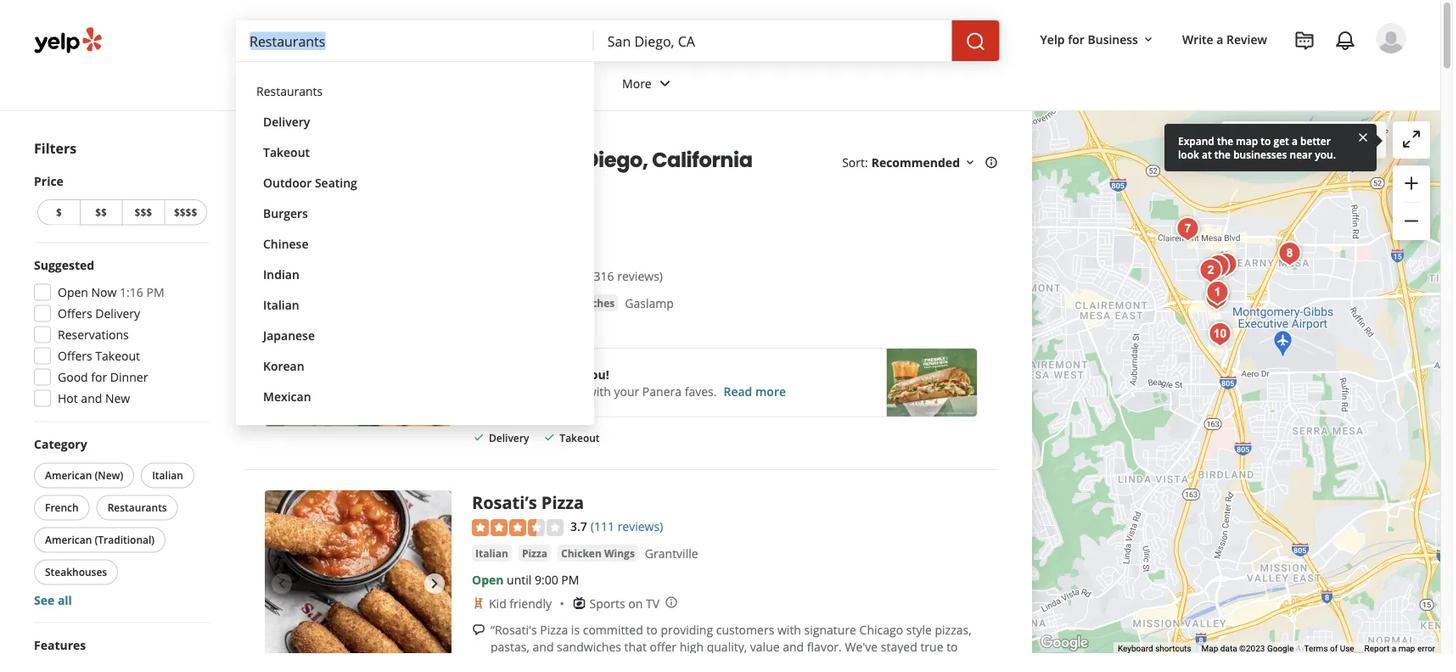 Task type: vqa. For each thing, say whether or not it's contained in the screenshot.
the Restaurants related to Outdoor Seating's restaurants link
yes



Task type: describe. For each thing, give the bounding box(es) containing it.
sponsored results
[[245, 193, 371, 212]]

(316 reviews)
[[591, 268, 663, 284]]

flavor.
[[807, 639, 842, 655]]

japanese link
[[250, 320, 581, 351]]

with for easy
[[587, 383, 611, 399]]

chicken wings
[[561, 546, 635, 560]]

(traditional)
[[95, 533, 155, 547]]

customers
[[716, 622, 775, 638]]

next image
[[425, 574, 445, 595]]

"rosati's pizza is committed to providing customers with signature chicago style pizzas, pastas, and sandwiches that offer high quality, value and flavor. we've stayed true t
[[491, 622, 972, 655]]

panera
[[643, 383, 682, 399]]

easy
[[559, 383, 584, 399]]

restaurants button
[[97, 495, 178, 521]]

24 chevron down v2 image for more
[[655, 73, 676, 94]]

committed
[[583, 622, 643, 638]]

©2023
[[1240, 644, 1266, 654]]

group containing category
[[31, 436, 211, 609]]

(316
[[591, 268, 614, 284]]

keyboard shortcuts button
[[1118, 643, 1192, 655]]

0 horizontal spatial and
[[81, 391, 102, 407]]

kid friendly
[[489, 596, 552, 612]]

japanese
[[263, 327, 315, 343]]

map for error
[[1399, 644, 1416, 654]]

use
[[1341, 644, 1355, 654]]

none field near
[[608, 31, 939, 50]]

report
[[1365, 644, 1390, 654]]

a inside expand the map to get a better look at the businesses near you.
[[1292, 134, 1298, 148]]

error
[[1418, 644, 1436, 654]]

user actions element
[[1027, 21, 1431, 126]]

(new)
[[95, 469, 123, 483]]

on
[[629, 596, 643, 612]]

rosati's pizza image
[[265, 491, 452, 655]]

korean link
[[250, 351, 581, 381]]

get
[[1274, 134, 1290, 148]]

open for filters
[[58, 284, 88, 301]]

slideshow element for grantville
[[265, 491, 452, 655]]

3.7
[[571, 519, 587, 535]]

pm for sponsored results
[[562, 572, 579, 588]]

sandwiches link
[[552, 294, 618, 311]]

to inside expand the map to get a better look at the businesses near you.
[[1261, 134, 1272, 148]]

until
[[507, 572, 532, 588]]

delivery link
[[250, 106, 581, 137]]

for for good
[[91, 369, 107, 386]]

american (traditional)
[[45, 533, 155, 547]]

french button
[[34, 495, 90, 521]]

1 vertical spatial italian link
[[472, 545, 512, 562]]

2 horizontal spatial takeout
[[560, 431, 600, 445]]

takeout inside group
[[95, 348, 140, 364]]

projects image
[[1295, 31, 1315, 51]]

16 speech v2 image
[[472, 624, 486, 637]]

open for sponsored results
[[472, 572, 504, 588]]

your
[[614, 383, 640, 399]]

steamy piggy image
[[1202, 250, 1236, 284]]

google
[[1268, 644, 1294, 654]]

search
[[1256, 132, 1293, 148]]

gaslamp
[[625, 295, 674, 311]]

16 sports on tv v2 image
[[573, 597, 586, 611]]

0 vertical spatial italian link
[[250, 290, 581, 320]]

cross street image
[[1200, 281, 1234, 315]]

steakhouses
[[45, 566, 107, 580]]

see all button
[[34, 593, 72, 609]]

0 vertical spatial group
[[1393, 166, 1431, 240]]

delivery inside group
[[95, 306, 140, 322]]

reservations
[[58, 327, 129, 343]]

chicken
[[561, 546, 602, 560]]

10
[[286, 146, 307, 174]]

italian for leftmost 'italian' button
[[152, 469, 183, 483]]

dinner
[[110, 369, 148, 386]]

yelp for yelp for business
[[1041, 31, 1065, 47]]

2 vertical spatial delivery
[[489, 431, 529, 445]]

tv
[[646, 596, 660, 612]]

italian for the topmost italian link
[[263, 297, 300, 313]]

search as map moves
[[1256, 132, 1376, 148]]

1 horizontal spatial takeout
[[263, 144, 310, 160]]

more link
[[609, 61, 689, 110]]

offer
[[650, 639, 677, 655]]

$$ button
[[80, 200, 122, 225]]

flama llama image
[[1201, 276, 1235, 310]]

keyboard
[[1118, 644, 1154, 654]]

chicago
[[860, 622, 904, 638]]

pastas,
[[491, 639, 530, 655]]

chicken wings button
[[558, 545, 638, 562]]

steakhouses button
[[34, 560, 118, 585]]

san
[[541, 146, 580, 174]]

busy?
[[487, 366, 521, 382]]

1 horizontal spatial italian button
[[472, 545, 512, 562]]

sandwiches button
[[552, 294, 618, 311]]

you!
[[584, 366, 609, 382]]

near
[[1290, 147, 1313, 161]]

rosati's
[[472, 491, 537, 514]]

pm for filters
[[146, 284, 164, 301]]

busy? we've got you! make dinner easy with your panera faves. read more
[[487, 366, 786, 399]]

$$
[[95, 205, 107, 220]]

park social image
[[1273, 237, 1307, 271]]

near
[[488, 146, 537, 174]]

as
[[1297, 132, 1309, 148]]

business
[[1088, 31, 1139, 47]]

reviews) for (316 reviews)
[[618, 268, 663, 284]]

mexican link
[[250, 381, 581, 412]]

sports on tv
[[590, 596, 660, 612]]

offers takeout
[[58, 348, 140, 364]]

panera bread image
[[265, 240, 452, 427]]

previous image for gaslamp
[[272, 323, 292, 343]]

restaurants inside button
[[108, 501, 167, 515]]

a for write
[[1217, 31, 1224, 47]]

offers delivery
[[58, 306, 140, 322]]

write
[[1183, 31, 1214, 47]]

top 10 best restaurants near san diego, california
[[245, 146, 753, 174]]

more
[[756, 383, 786, 399]]

see
[[34, 593, 55, 609]]

value
[[750, 639, 780, 655]]

business categories element
[[234, 61, 1407, 110]]

top
[[245, 146, 282, 174]]

chinese
[[263, 236, 309, 252]]

more
[[622, 75, 652, 91]]

good for dinner
[[58, 369, 148, 386]]

slideshow element for gaslamp
[[265, 240, 452, 427]]

previous image for grantville
[[272, 574, 292, 595]]



Task type: locate. For each thing, give the bounding box(es) containing it.
a for report
[[1392, 644, 1397, 654]]

terms of use link
[[1305, 644, 1355, 654]]

24 chevron down v2 image for restaurants
[[317, 73, 337, 94]]

of
[[1331, 644, 1338, 654]]

delivery right 16 checkmark v2 icon at the bottom left of page
[[489, 431, 529, 445]]

sort:
[[842, 154, 868, 171]]

american down category
[[45, 469, 92, 483]]

best
[[311, 146, 355, 174]]

pm
[[146, 284, 164, 301], [562, 572, 579, 588]]

0 horizontal spatial delivery
[[95, 306, 140, 322]]

outdoor seating
[[263, 175, 357, 191]]

with up value
[[778, 622, 802, 638]]

terms
[[1305, 644, 1329, 654]]

1 vertical spatial yelp
[[245, 132, 266, 146]]

16 chevron down v2 image
[[1142, 33, 1156, 46]]

italian for rightmost 'italian' button
[[476, 546, 509, 560]]

results
[[321, 193, 371, 212]]

italian down 3.7 star rating image
[[476, 546, 509, 560]]

diego,
[[584, 146, 648, 174]]

all
[[58, 593, 72, 609]]

notifications image
[[1336, 31, 1356, 51]]

at
[[1202, 147, 1212, 161]]

dinner
[[520, 383, 556, 399]]

24 chevron down v2 image inside more link
[[655, 73, 676, 94]]

map for moves
[[1312, 132, 1337, 148]]

0 vertical spatial a
[[1217, 31, 1224, 47]]

report a map error link
[[1365, 644, 1436, 654]]

1 vertical spatial open
[[472, 572, 504, 588]]

data
[[1221, 644, 1238, 654]]

0 horizontal spatial map
[[1237, 134, 1259, 148]]

0 vertical spatial previous image
[[272, 323, 292, 343]]

1 vertical spatial delivery
[[95, 306, 140, 322]]

1 vertical spatial a
[[1292, 134, 1298, 148]]

we've
[[524, 366, 559, 382]]

businesses
[[1234, 147, 1288, 161]]

restaurants link up 10
[[234, 61, 351, 110]]

to up offer
[[647, 622, 658, 638]]

1 horizontal spatial and
[[533, 639, 554, 655]]

0 horizontal spatial a
[[1217, 31, 1224, 47]]

1 vertical spatial italian
[[152, 469, 183, 483]]

price group
[[34, 172, 211, 229]]

0 vertical spatial slideshow element
[[265, 240, 452, 427]]

1 24 chevron down v2 image from the left
[[317, 73, 337, 94]]

italian link
[[250, 290, 581, 320], [472, 545, 512, 562]]

1 previous image from the top
[[272, 323, 292, 343]]

2 vertical spatial a
[[1392, 644, 1397, 654]]

yuk dae jang image
[[1171, 212, 1205, 246]]

with inside "rosati's pizza is committed to providing customers with signature chicago style pizzas, pastas, and sandwiches that offer high quality, value and flavor. we've stayed true t
[[778, 622, 802, 638]]

None field
[[250, 31, 581, 50], [608, 31, 939, 50], [250, 31, 581, 50]]

map inside expand the map to get a better look at the businesses near you.
[[1237, 134, 1259, 148]]

reviews) up wings
[[618, 519, 663, 535]]

group
[[1393, 166, 1431, 240], [29, 257, 211, 412], [31, 436, 211, 609]]

1 vertical spatial to
[[647, 622, 658, 638]]

that
[[625, 639, 647, 655]]

pizza inside button
[[522, 546, 548, 560]]

pizza for rosati's
[[542, 491, 584, 514]]

map
[[1202, 644, 1219, 654]]

1 vertical spatial pizza
[[522, 546, 548, 560]]

1 american from the top
[[45, 469, 92, 483]]

1:16
[[120, 284, 143, 301]]

24 chevron down v2 image
[[317, 73, 337, 94], [575, 73, 595, 94], [655, 73, 676, 94]]

slideshow element
[[265, 240, 452, 427], [265, 491, 452, 655]]

16 kid friendly v2 image
[[472, 597, 486, 611]]

0 horizontal spatial to
[[647, 622, 658, 638]]

pizzas,
[[935, 622, 972, 638]]

pizza for "rosati's
[[540, 622, 568, 638]]

moves
[[1340, 132, 1376, 148]]

$ button
[[37, 200, 80, 225]]

french
[[45, 501, 79, 515]]

  text field
[[250, 31, 581, 50]]

review
[[1227, 31, 1268, 47]]

1 offers from the top
[[58, 306, 92, 322]]

open inside group
[[58, 284, 88, 301]]

1 vertical spatial group
[[29, 257, 211, 412]]

american inside button
[[45, 533, 92, 547]]

takeout up "dinner"
[[95, 348, 140, 364]]

woomiok image
[[1204, 318, 1238, 352]]

expand the map to get a better look at the businesses near you. tooltip
[[1165, 124, 1377, 172]]

restaurants link
[[234, 61, 351, 110], [246, 76, 581, 106]]

1 vertical spatial slideshow element
[[265, 491, 452, 655]]

0 vertical spatial american
[[45, 469, 92, 483]]

with inside busy? we've got you! make dinner easy with your panera faves. read more
[[587, 383, 611, 399]]

3 24 chevron down v2 image from the left
[[655, 73, 676, 94]]

1 vertical spatial with
[[778, 622, 802, 638]]

1 vertical spatial pm
[[562, 572, 579, 588]]

pizza inside "rosati's pizza is committed to providing customers with signature chicago style pizzas, pastas, and sandwiches that offer high quality, value and flavor. we've stayed true t
[[540, 622, 568, 638]]

1 reviews) from the top
[[618, 268, 663, 284]]

restaurants inside the business categories element
[[247, 75, 314, 91]]

we've
[[845, 639, 878, 655]]

16 info v2 image
[[985, 156, 999, 170]]

offers for offers delivery
[[58, 306, 92, 322]]

for left business
[[1068, 31, 1085, 47]]

2 horizontal spatial a
[[1392, 644, 1397, 654]]

2 horizontal spatial 24 chevron down v2 image
[[655, 73, 676, 94]]

yelp left 10
[[245, 132, 266, 146]]

a right write
[[1217, 31, 1224, 47]]

offers up good
[[58, 348, 92, 364]]

make
[[487, 383, 517, 399]]

2 vertical spatial pizza
[[540, 622, 568, 638]]

Find text field
[[250, 31, 581, 50]]

wings
[[605, 546, 635, 560]]

sandwiches
[[557, 639, 622, 655]]

zoom in image
[[1402, 173, 1422, 194]]

1 vertical spatial italian button
[[472, 545, 512, 562]]

0 vertical spatial yelp
[[1041, 31, 1065, 47]]

1 horizontal spatial with
[[778, 622, 802, 638]]

$$$ button
[[122, 200, 164, 225]]

italian down indian
[[263, 297, 300, 313]]

terms of use
[[1305, 644, 1355, 654]]

3.7 star rating image
[[472, 520, 564, 537]]

0 horizontal spatial pm
[[146, 284, 164, 301]]

outdoor seating link
[[250, 167, 581, 198]]

for inside button
[[1068, 31, 1085, 47]]

restaurants link down find text box
[[246, 76, 581, 106]]

close image
[[1357, 130, 1371, 144]]

open up 16 kid friendly v2 image
[[472, 572, 504, 588]]

delivery down the open now 1:16 pm at the left top of the page
[[95, 306, 140, 322]]

yelp for yelp
[[245, 132, 266, 146]]

1 horizontal spatial delivery
[[263, 113, 310, 129]]

0 horizontal spatial open
[[58, 284, 88, 301]]

keyboard shortcuts
[[1118, 644, 1192, 654]]

1 vertical spatial reviews)
[[618, 519, 663, 535]]

None search field
[[236, 20, 1003, 61]]

a right the report
[[1392, 644, 1397, 654]]

1 horizontal spatial open
[[472, 572, 504, 588]]

shortcuts
[[1156, 644, 1192, 654]]

and right value
[[783, 639, 804, 655]]

reviews) inside (111 reviews) link
[[618, 519, 663, 535]]

indian
[[263, 266, 300, 282]]

previous image
[[272, 323, 292, 343], [272, 574, 292, 595]]

sponsored
[[245, 193, 318, 212]]

italian link down chinese link
[[250, 290, 581, 320]]

read
[[724, 383, 753, 399]]

takeout link
[[250, 137, 581, 167]]

italian button up restaurants button
[[141, 463, 194, 489]]

restaurants link for more
[[234, 61, 351, 110]]

and right hot on the bottom of the page
[[81, 391, 102, 407]]

2 vertical spatial takeout
[[560, 431, 600, 445]]

restaurants
[[247, 75, 314, 91], [256, 83, 323, 99], [294, 132, 356, 146], [359, 146, 484, 174], [108, 501, 167, 515]]

pm right 1:16 at the top of the page
[[146, 284, 164, 301]]

indian link
[[250, 259, 581, 290]]

info icon image
[[665, 596, 678, 610], [665, 596, 678, 610]]

expand the map to get a better look at the businesses near you.
[[1179, 134, 1337, 161]]

0 horizontal spatial for
[[91, 369, 107, 386]]

0 vertical spatial with
[[587, 383, 611, 399]]

reviews) up gaslamp
[[618, 268, 663, 284]]

0 vertical spatial delivery
[[263, 113, 310, 129]]

italian inside group
[[152, 469, 183, 483]]

1 horizontal spatial italian
[[263, 297, 300, 313]]

category
[[34, 436, 87, 453]]

24 chevron down v2 image left more on the left top of the page
[[575, 73, 595, 94]]

rosati's pizza
[[472, 491, 584, 514]]

signature
[[805, 622, 857, 638]]

formoosa image
[[1194, 254, 1228, 288]]

yelp inside button
[[1041, 31, 1065, 47]]

1 vertical spatial american
[[45, 533, 92, 547]]

seating
[[315, 175, 357, 191]]

1 horizontal spatial yelp
[[1041, 31, 1065, 47]]

2 horizontal spatial italian
[[476, 546, 509, 560]]

2 24 chevron down v2 image from the left
[[575, 73, 595, 94]]

mexican
[[263, 388, 311, 405]]

and right pastas,
[[533, 639, 554, 655]]

pizza up 3.7 'link'
[[542, 491, 584, 514]]

zoom out image
[[1402, 211, 1422, 231]]

1 slideshow element from the top
[[265, 240, 452, 427]]

write a review link
[[1176, 24, 1275, 54]]

italian link down 3.7 star rating image
[[472, 545, 512, 562]]

1 horizontal spatial for
[[1068, 31, 1085, 47]]

to left 'get'
[[1261, 134, 1272, 148]]

open until 9:00 pm
[[472, 572, 579, 588]]

got
[[562, 366, 581, 382]]

0 vertical spatial open
[[58, 284, 88, 301]]

providing
[[661, 622, 713, 638]]

16 checkmark v2 image
[[543, 431, 557, 445]]

16 checkmark v2 image
[[472, 431, 486, 445]]

9:00
[[535, 572, 558, 588]]

map right as
[[1312, 132, 1337, 148]]

expand map image
[[1402, 129, 1422, 149]]

yelp for business button
[[1034, 24, 1162, 54]]

italian button
[[141, 463, 194, 489], [472, 545, 512, 562]]

map left 'error'
[[1399, 644, 1416, 654]]

sandwiches
[[555, 296, 615, 310]]

map left 'get'
[[1237, 134, 1259, 148]]

a
[[1217, 31, 1224, 47], [1292, 134, 1298, 148], [1392, 644, 1397, 654]]

1 horizontal spatial to
[[1261, 134, 1272, 148]]

american for american (new)
[[45, 469, 92, 483]]

a right 'get'
[[1292, 134, 1298, 148]]

expand
[[1179, 134, 1215, 148]]

italian
[[263, 297, 300, 313], [152, 469, 183, 483], [476, 546, 509, 560]]

map
[[1312, 132, 1337, 148], [1237, 134, 1259, 148], [1399, 644, 1416, 654]]

0 vertical spatial for
[[1068, 31, 1085, 47]]

takeout right 16 checkmark v2 image
[[560, 431, 600, 445]]

0 horizontal spatial yelp
[[245, 132, 266, 146]]

group containing suggested
[[29, 257, 211, 412]]

2 horizontal spatial and
[[783, 639, 804, 655]]

2 vertical spatial italian
[[476, 546, 509, 560]]

american down french button
[[45, 533, 92, 547]]

features
[[34, 638, 86, 654]]

american (traditional) button
[[34, 528, 166, 553]]

the
[[1218, 134, 1234, 148], [1215, 147, 1231, 161]]

pizza up open until 9:00 pm
[[522, 546, 548, 560]]

google image
[[1037, 633, 1093, 655]]

offers for offers takeout
[[58, 348, 92, 364]]

0 vertical spatial offers
[[58, 306, 92, 322]]

1 vertical spatial previous image
[[272, 574, 292, 595]]

2 offers from the top
[[58, 348, 92, 364]]

0 horizontal spatial italian button
[[141, 463, 194, 489]]

1 vertical spatial offers
[[58, 348, 92, 364]]

high
[[680, 639, 704, 655]]

friendly
[[510, 596, 552, 612]]

restaurants link for outdoor seating
[[246, 76, 581, 106]]

american for american (traditional)
[[45, 533, 92, 547]]

0 vertical spatial to
[[1261, 134, 1272, 148]]

ruby a. image
[[1376, 23, 1407, 53]]

24 chevron down v2 image right more on the left top of the page
[[655, 73, 676, 94]]

korean
[[263, 358, 305, 374]]

offers up reservations
[[58, 306, 92, 322]]

map for to
[[1237, 134, 1259, 148]]

map region
[[983, 0, 1454, 655]]

24 chevron down v2 image up best
[[317, 73, 337, 94]]

1 vertical spatial takeout
[[95, 348, 140, 364]]

you.
[[1316, 147, 1337, 161]]

true
[[921, 639, 944, 655]]

0 horizontal spatial 24 chevron down v2 image
[[317, 73, 337, 94]]

2 reviews) from the top
[[618, 519, 663, 535]]

1 horizontal spatial pm
[[562, 572, 579, 588]]

yelp for business
[[1041, 31, 1139, 47]]

0 vertical spatial italian
[[263, 297, 300, 313]]

delivery up 10
[[263, 113, 310, 129]]

style
[[907, 622, 932, 638]]

italian up restaurants button
[[152, 469, 183, 483]]

0 vertical spatial pm
[[146, 284, 164, 301]]

quality,
[[707, 639, 747, 655]]

yelp left business
[[1041, 31, 1065, 47]]

italian button down 3.7 star rating image
[[472, 545, 512, 562]]

1 horizontal spatial a
[[1292, 134, 1298, 148]]

takeout
[[263, 144, 310, 160], [95, 348, 140, 364], [560, 431, 600, 445]]

american inside button
[[45, 469, 92, 483]]

ten seconds rice noodle image
[[1210, 248, 1244, 282]]

kid
[[489, 596, 507, 612]]

map data ©2023 google
[[1202, 644, 1294, 654]]

search image
[[966, 31, 986, 52]]

reviews)
[[618, 268, 663, 284], [618, 519, 663, 535]]

pizza button
[[519, 545, 551, 562]]

2 american from the top
[[45, 533, 92, 547]]

1 horizontal spatial map
[[1312, 132, 1337, 148]]

0 vertical spatial reviews)
[[618, 268, 663, 284]]

reviews) for (111 reviews)
[[618, 519, 663, 535]]

0 horizontal spatial takeout
[[95, 348, 140, 364]]

0 horizontal spatial with
[[587, 383, 611, 399]]

pm right the 9:00 in the left of the page
[[562, 572, 579, 588]]

0 vertical spatial italian button
[[141, 463, 194, 489]]

hot and new
[[58, 391, 130, 407]]

2 vertical spatial group
[[31, 436, 211, 609]]

to inside "rosati's pizza is committed to providing customers with signature chicago style pizzas, pastas, and sandwiches that offer high quality, value and flavor. we've stayed true t
[[647, 622, 658, 638]]

for down offers takeout
[[91, 369, 107, 386]]

pizza left is
[[540, 622, 568, 638]]

grantville
[[645, 546, 698, 562]]

0 horizontal spatial italian
[[152, 469, 183, 483]]

takeout up outdoor
[[263, 144, 310, 160]]

1 horizontal spatial 24 chevron down v2 image
[[575, 73, 595, 94]]

0 vertical spatial takeout
[[263, 144, 310, 160]]

with down you!
[[587, 383, 611, 399]]

2 horizontal spatial map
[[1399, 644, 1416, 654]]

2 previous image from the top
[[272, 574, 292, 595]]

for inside group
[[91, 369, 107, 386]]

1 vertical spatial for
[[91, 369, 107, 386]]

for for yelp
[[1068, 31, 1085, 47]]

with for customers
[[778, 622, 802, 638]]

open down suggested on the top
[[58, 284, 88, 301]]

0 vertical spatial pizza
[[542, 491, 584, 514]]

2 horizontal spatial delivery
[[489, 431, 529, 445]]

Near text field
[[608, 31, 939, 50]]

2 slideshow element from the top
[[265, 491, 452, 655]]



